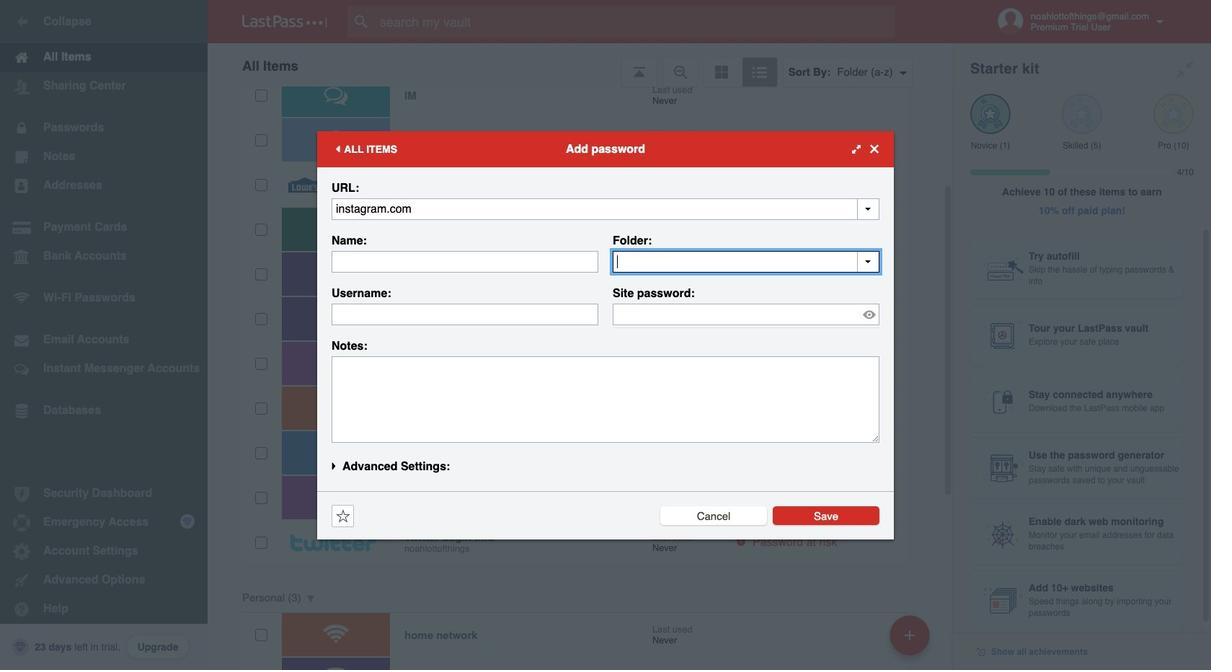Task type: locate. For each thing, give the bounding box(es) containing it.
new item navigation
[[885, 611, 939, 670]]

None text field
[[332, 251, 599, 272]]

Search search field
[[348, 6, 924, 38]]

dialog
[[317, 131, 894, 539]]

vault options navigation
[[208, 43, 954, 87]]

None text field
[[332, 198, 880, 220], [613, 251, 880, 272], [332, 303, 599, 325], [332, 356, 880, 443], [332, 198, 880, 220], [613, 251, 880, 272], [332, 303, 599, 325], [332, 356, 880, 443]]

None password field
[[613, 303, 880, 325]]



Task type: vqa. For each thing, say whether or not it's contained in the screenshot.
'SEARCH MY VAULT' text field
yes



Task type: describe. For each thing, give the bounding box(es) containing it.
new item image
[[905, 630, 915, 640]]

lastpass image
[[242, 15, 327, 28]]

search my vault text field
[[348, 6, 924, 38]]

main navigation navigation
[[0, 0, 208, 670]]



